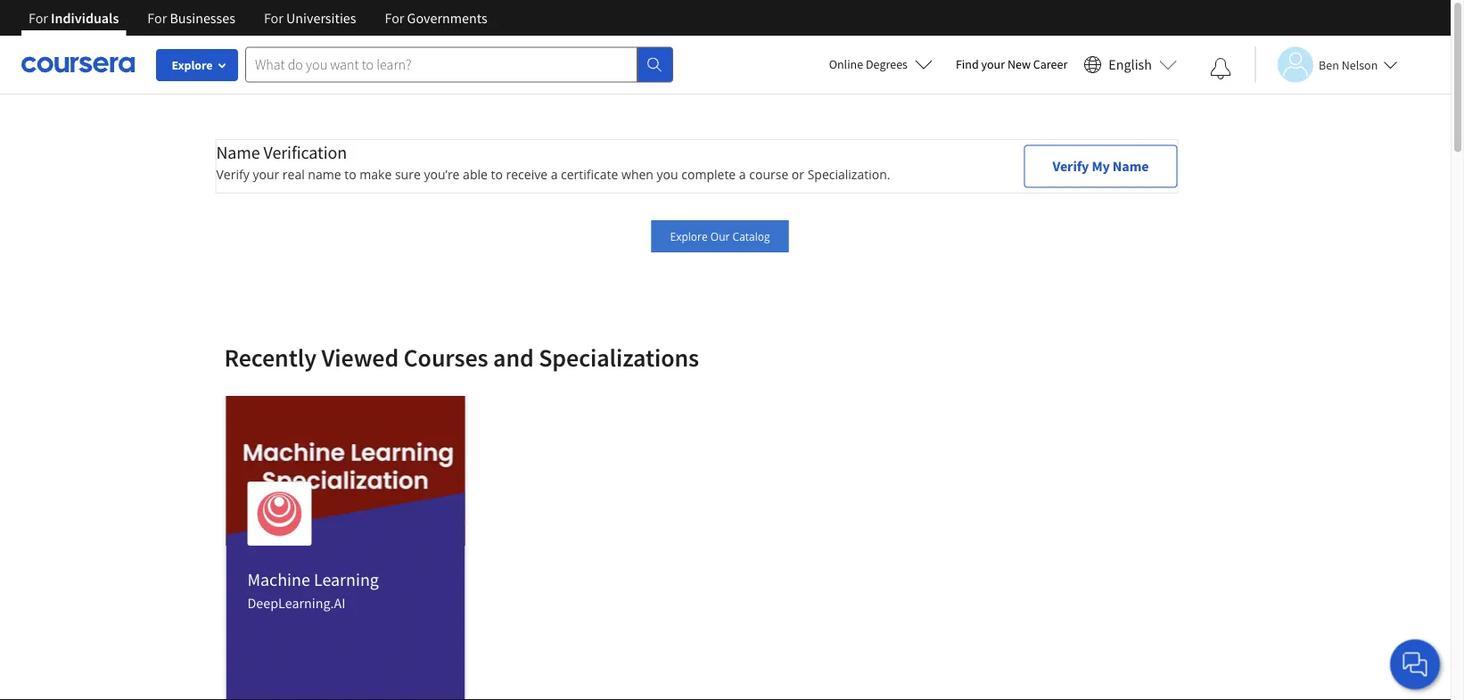 Task type: describe. For each thing, give the bounding box(es) containing it.
2 to from the left
[[491, 166, 503, 183]]

real
[[283, 166, 305, 183]]

find
[[956, 56, 979, 72]]

businesses
[[170, 9, 235, 27]]

for businesses
[[147, 9, 235, 27]]

governments
[[407, 9, 488, 27]]

1 horizontal spatial verify
[[1053, 157, 1089, 175]]

name
[[308, 166, 341, 183]]

verify my name
[[1053, 157, 1149, 175]]

show notifications image
[[1210, 58, 1232, 79]]

you
[[657, 166, 679, 183]]

make
[[360, 166, 392, 183]]

for for governments
[[385, 9, 404, 27]]

specialization.
[[808, 166, 891, 183]]

machine learning link
[[248, 569, 379, 591]]

online degrees
[[829, 56, 908, 72]]

explore for explore our catalog
[[670, 229, 708, 244]]

for governments
[[385, 9, 488, 27]]

explore button
[[156, 49, 238, 81]]

explore our catalog
[[670, 229, 770, 244]]

specializations
[[539, 342, 699, 373]]

for for individuals
[[29, 9, 48, 27]]

explore our catalog link
[[652, 220, 789, 252]]

banner navigation
[[14, 0, 502, 49]]

able
[[463, 166, 488, 183]]

your inside find your new career link
[[982, 56, 1005, 72]]

receive
[[506, 166, 548, 183]]

recently viewed courses and specializations carousel element
[[215, 288, 1225, 700]]

course
[[750, 166, 789, 183]]

name verification verify your real name to make sure you're able to receive a certificate when you complete a course or specialization.
[[216, 141, 891, 183]]

sure
[[395, 166, 421, 183]]

complete
[[682, 166, 736, 183]]

when
[[622, 166, 654, 183]]

english button
[[1077, 36, 1185, 94]]

catalog
[[733, 229, 770, 244]]

explore for explore
[[172, 57, 213, 73]]

for for universities
[[264, 9, 284, 27]]

my
[[1092, 157, 1110, 175]]

ben nelson button
[[1255, 47, 1398, 83]]

ben nelson
[[1319, 57, 1378, 73]]

ben
[[1319, 57, 1340, 73]]



Task type: vqa. For each thing, say whether or not it's contained in the screenshot.
'with' in the "OUR GLOBAL UNIVERSITY SYSTEM PROVIDES OUR COMMUNITY AND ACADEMIC, GOVERNMENT, AND INDUSTRY PARTNERS WITH UNIQUE OPPORTUNITIES TO THINK LOCALLY AND ACT GLOBALLY. THE SYSTEM—WHICH INCLUDES 13 CAMPUSES ACROSS THE U.S., U.K., AND CANADA, 300,000-PLUS ALUMNI, AND 3,000 PARTNERS WORLDWIDE— SERVES AS A PLATFORM FOR SCALING IDEAS, TALENT, AND SOLUTIONS."
no



Task type: locate. For each thing, give the bounding box(es) containing it.
0 horizontal spatial name
[[216, 141, 260, 164]]

recently viewed courses and specializations
[[224, 342, 699, 373]]

verification
[[264, 141, 347, 164]]

your
[[982, 56, 1005, 72], [253, 166, 279, 183]]

to right able
[[491, 166, 503, 183]]

None search field
[[245, 47, 673, 83]]

2 for from the left
[[147, 9, 167, 27]]

your left real
[[253, 166, 279, 183]]

1 horizontal spatial a
[[739, 166, 746, 183]]

coursera image
[[21, 50, 135, 79]]

our
[[711, 229, 730, 244]]

What do you want to learn? text field
[[245, 47, 638, 83]]

viewed
[[321, 342, 399, 373]]

explore
[[172, 57, 213, 73], [670, 229, 708, 244]]

machine
[[248, 569, 310, 591]]

for universities
[[264, 9, 356, 27]]

verify
[[1053, 157, 1089, 175], [216, 166, 250, 183]]

name right my
[[1113, 157, 1149, 175]]

for left 'governments'
[[385, 9, 404, 27]]

1 for from the left
[[29, 9, 48, 27]]

0 horizontal spatial to
[[345, 166, 357, 183]]

chat with us image
[[1401, 650, 1430, 679]]

0 vertical spatial explore
[[172, 57, 213, 73]]

nelson
[[1342, 57, 1378, 73]]

english
[[1109, 56, 1152, 74]]

you're
[[424, 166, 460, 183]]

new
[[1008, 56, 1031, 72]]

or
[[792, 166, 805, 183]]

individuals
[[51, 9, 119, 27]]

for individuals
[[29, 9, 119, 27]]

for left "individuals"
[[29, 9, 48, 27]]

for for businesses
[[147, 9, 167, 27]]

3 for from the left
[[264, 9, 284, 27]]

explore inside popup button
[[172, 57, 213, 73]]

name left verification
[[216, 141, 260, 164]]

and
[[493, 342, 534, 373]]

certificate
[[561, 166, 618, 183]]

verify left my
[[1053, 157, 1089, 175]]

recently
[[224, 342, 317, 373]]

online
[[829, 56, 864, 72]]

online degrees button
[[815, 45, 947, 84]]

verify my name link
[[1024, 145, 1178, 188]]

degrees
[[866, 56, 908, 72]]

name inside name verification verify your real name to make sure you're able to receive a certificate when you complete a course or specialization.
[[216, 141, 260, 164]]

universities
[[286, 9, 356, 27]]

0 horizontal spatial a
[[551, 166, 558, 183]]

4 for from the left
[[385, 9, 404, 27]]

your inside name verification verify your real name to make sure you're able to receive a certificate when you complete a course or specialization.
[[253, 166, 279, 183]]

a right receive
[[551, 166, 558, 183]]

verify left real
[[216, 166, 250, 183]]

0 horizontal spatial explore
[[172, 57, 213, 73]]

find your new career link
[[947, 54, 1077, 76]]

1 a from the left
[[551, 166, 558, 183]]

a left course
[[739, 166, 746, 183]]

for
[[29, 9, 48, 27], [147, 9, 167, 27], [264, 9, 284, 27], [385, 9, 404, 27]]

for left businesses
[[147, 9, 167, 27]]

deeplearning.ai
[[248, 594, 346, 612]]

1 horizontal spatial your
[[982, 56, 1005, 72]]

your right find
[[982, 56, 1005, 72]]

0 vertical spatial your
[[982, 56, 1005, 72]]

1 vertical spatial explore
[[670, 229, 708, 244]]

learning
[[314, 569, 379, 591]]

find your new career
[[956, 56, 1068, 72]]

for left universities
[[264, 9, 284, 27]]

verify inside name verification verify your real name to make sure you're able to receive a certificate when you complete a course or specialization.
[[216, 166, 250, 183]]

name
[[216, 141, 260, 164], [1113, 157, 1149, 175]]

1 horizontal spatial to
[[491, 166, 503, 183]]

2 a from the left
[[739, 166, 746, 183]]

a
[[551, 166, 558, 183], [739, 166, 746, 183]]

explore down for businesses at the left top of the page
[[172, 57, 213, 73]]

career
[[1034, 56, 1068, 72]]

explore left our
[[670, 229, 708, 244]]

0 horizontal spatial your
[[253, 166, 279, 183]]

1 vertical spatial your
[[253, 166, 279, 183]]

0 horizontal spatial verify
[[216, 166, 250, 183]]

1 horizontal spatial explore
[[670, 229, 708, 244]]

courses
[[404, 342, 488, 373]]

1 horizontal spatial name
[[1113, 157, 1149, 175]]

to
[[345, 166, 357, 183], [491, 166, 503, 183]]

machine learning deeplearning.ai
[[248, 569, 379, 612]]

to left make
[[345, 166, 357, 183]]

1 to from the left
[[345, 166, 357, 183]]



